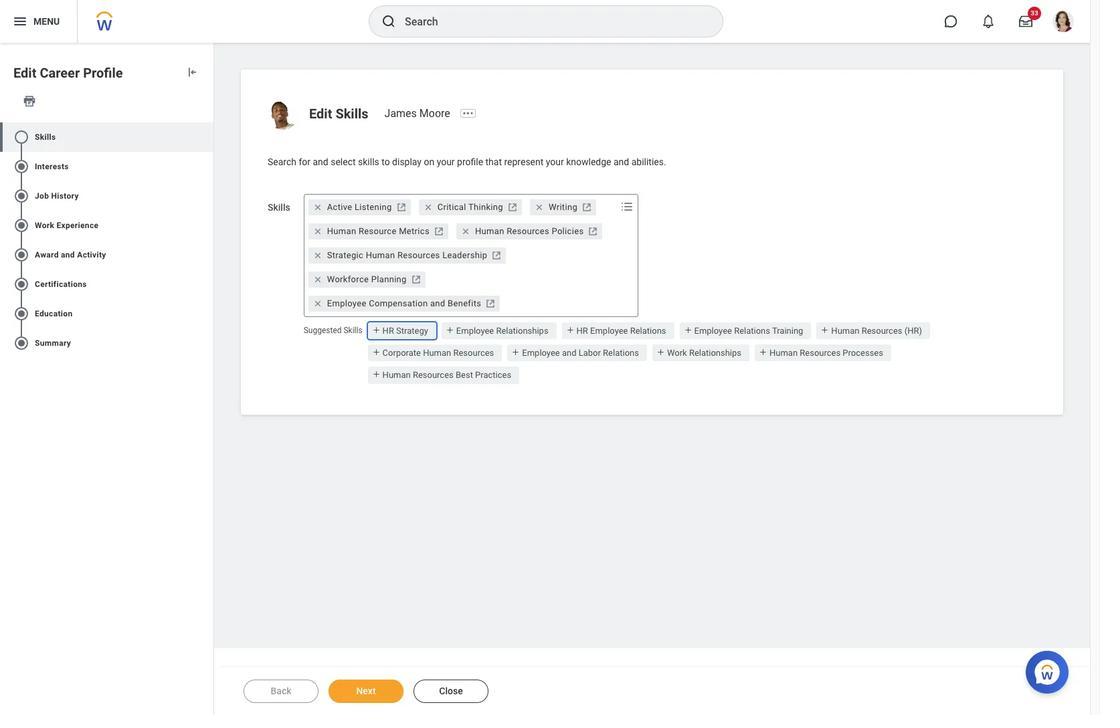 Task type: vqa. For each thing, say whether or not it's contained in the screenshot.
Error icon associated with Certifications
yes



Task type: describe. For each thing, give the bounding box(es) containing it.
processes
[[843, 348, 884, 358]]

education link
[[0, 299, 214, 329]]

human resources processes
[[770, 348, 884, 358]]

next
[[356, 686, 376, 697]]

practices
[[475, 370, 512, 380]]

error image for job history
[[200, 188, 214, 204]]

suggested skills
[[304, 326, 363, 335]]

for
[[299, 157, 311, 167]]

represent
[[504, 157, 544, 167]]

compensation
[[369, 298, 428, 308]]

human resource metrics, press delete to clear value, ctrl + enter opens in new window. option
[[308, 223, 448, 239]]

relations inside employee relations training option
[[734, 326, 770, 336]]

work experience
[[35, 221, 99, 230]]

experience
[[57, 221, 99, 230]]

edit for edit skills
[[309, 106, 332, 122]]

ext link image for workforce planning
[[409, 273, 423, 286]]

Work Relationships checkbox
[[653, 345, 750, 362]]

strategy
[[396, 326, 428, 336]]

profile logan mcneil image
[[1053, 11, 1074, 35]]

33 button
[[1011, 7, 1042, 36]]

and inside checkbox
[[562, 348, 577, 358]]

human resources policies
[[475, 226, 584, 236]]

skills right suggested at left top
[[344, 326, 363, 335]]

ext link image for human resources policies
[[587, 225, 600, 238]]

hr for hr employee relations
[[577, 326, 588, 336]]

x small image for active listening
[[311, 201, 324, 214]]

ext link image for critical thinking
[[506, 201, 519, 214]]

Corporate Human Resources checkbox
[[368, 345, 502, 362]]

metrics
[[399, 226, 430, 236]]

and right for
[[313, 157, 328, 167]]

suggested
[[304, 326, 342, 335]]

justify image
[[12, 13, 28, 29]]

Employee and Labor Relations checkbox
[[508, 345, 647, 362]]

history
[[51, 191, 79, 201]]

radio custom image inside certifications link
[[13, 276, 29, 292]]

plus image for hr strategy
[[371, 326, 381, 334]]

benefits
[[448, 298, 481, 308]]

human resources policies, press delete to clear value, ctrl + enter opens in new window. option
[[457, 223, 603, 239]]

human resource metrics element
[[327, 225, 430, 237]]

menu
[[33, 16, 60, 27]]

radio custom image for job
[[13, 188, 29, 204]]

employee and labor relations
[[522, 348, 639, 358]]

x small image for writing
[[533, 201, 546, 214]]

HR Strategy checkbox
[[368, 322, 436, 339]]

transformation import image
[[185, 66, 199, 79]]

relations inside the hr employee relations checkbox
[[630, 326, 666, 336]]

and inside option
[[430, 298, 445, 308]]

critical
[[438, 202, 466, 212]]

moore
[[420, 107, 450, 120]]

knowledge
[[566, 157, 612, 167]]

that
[[486, 157, 502, 167]]

policies
[[552, 226, 584, 236]]

plus image for work relationships
[[655, 348, 665, 357]]

radio custom image for education
[[13, 306, 29, 322]]

Human Resources Processes checkbox
[[755, 345, 892, 362]]

employee compensation and benefits, press delete to clear value, ctrl + enter opens in new window. option
[[308, 296, 500, 312]]

ext link image for human resource metrics
[[432, 225, 446, 238]]

menu button
[[0, 0, 77, 43]]

radio custom image for skills
[[13, 129, 29, 145]]

resource
[[359, 226, 397, 236]]

edit career profile
[[13, 65, 123, 81]]

plus image for human resources best practices
[[371, 370, 381, 379]]

human for human resources processes
[[770, 348, 798, 358]]

2 your from the left
[[546, 157, 564, 167]]

and left abilities.
[[614, 157, 629, 167]]

human for human resources (hr)
[[832, 326, 860, 336]]

james moore element
[[385, 107, 458, 120]]

award and activity
[[35, 250, 106, 260]]

employee relations training
[[695, 326, 804, 336]]

error image for certifications
[[200, 276, 214, 292]]

plus image for corporate human resources
[[371, 348, 381, 357]]

human up human resources best practices checkbox
[[423, 348, 451, 358]]

human for human resource metrics
[[327, 226, 356, 236]]

edit skills
[[309, 106, 369, 122]]

x small image for workforce planning
[[311, 273, 324, 286]]

hr employee relations
[[577, 326, 666, 336]]

skills up interests
[[35, 132, 56, 142]]

skills down search
[[268, 202, 290, 213]]

x small image for human resource metrics
[[311, 225, 324, 238]]

skills link
[[0, 122, 214, 152]]

inbox large image
[[1019, 15, 1033, 28]]

search
[[268, 157, 297, 167]]

list containing skills
[[0, 117, 214, 363]]

employee for employee and labor relations
[[522, 348, 560, 358]]

active listening, press delete to clear value, ctrl + enter opens in new window. option
[[308, 199, 411, 215]]

plus image for employee relationships
[[444, 326, 454, 334]]

human for human resources best practices
[[383, 370, 411, 380]]

(hr)
[[905, 326, 922, 336]]

search image
[[381, 13, 397, 29]]

plus image for human resources (hr)
[[820, 326, 830, 334]]

strategic human resources leadership, press delete to clear value, ctrl + enter opens in new window. option
[[308, 247, 506, 263]]

interests
[[35, 162, 69, 171]]

workforce planning, press delete to clear value, ctrl + enter opens in new window. option
[[308, 272, 426, 288]]

critical thinking element
[[438, 201, 503, 213]]

employee for employee relations training
[[695, 326, 732, 336]]

ext link image for writing
[[580, 201, 594, 214]]

work for work relationships
[[667, 348, 687, 358]]

HR Employee Relations checkbox
[[562, 322, 674, 339]]

plus image for employee relations training
[[682, 326, 692, 334]]

relations inside employee and labor relations checkbox
[[603, 348, 639, 358]]

employee's photo (james moore) image
[[268, 99, 299, 130]]

to
[[382, 157, 390, 167]]

resources for human resources policies
[[507, 226, 550, 236]]

display
[[392, 157, 422, 167]]



Task type: locate. For each thing, give the bounding box(es) containing it.
0 vertical spatial edit
[[13, 65, 36, 81]]

relations down hr employee relations
[[603, 348, 639, 358]]

human inside checkbox
[[832, 326, 860, 336]]

listening
[[355, 202, 392, 212]]

critical thinking, press delete to clear value, ctrl + enter opens in new window. option
[[419, 199, 522, 215]]

employee up the work relationships
[[695, 326, 732, 336]]

plus image up work relationships option
[[682, 326, 692, 334]]

0 horizontal spatial edit
[[13, 65, 36, 81]]

james moore
[[385, 107, 450, 120]]

error image for experience
[[200, 217, 214, 233]]

plus image
[[444, 326, 454, 334], [565, 326, 575, 334], [682, 326, 692, 334], [371, 348, 381, 357], [655, 348, 665, 357]]

5 error image from the top
[[200, 335, 214, 351]]

radio custom image left the summary
[[13, 335, 29, 351]]

workforce planning
[[327, 274, 407, 284]]

close button
[[414, 680, 489, 704]]

employee inside employee relationships 'checkbox'
[[456, 326, 494, 336]]

plus image left 'hr strategy'
[[371, 326, 381, 334]]

human down training
[[770, 348, 798, 358]]

resources inside human resources best practices checkbox
[[413, 370, 454, 380]]

and left 'benefits'
[[430, 298, 445, 308]]

1 horizontal spatial edit
[[309, 106, 332, 122]]

radio custom image left award
[[13, 247, 29, 263]]

planning
[[371, 274, 407, 284]]

search for and select skills to display on your profile that represent your knowledge and abilities.
[[268, 157, 666, 167]]

ext link image right policies
[[587, 225, 600, 238]]

strategic human resources leadership element
[[327, 249, 487, 261]]

x small image up suggested at left top
[[311, 297, 324, 310]]

human up processes on the right of the page
[[832, 326, 860, 336]]

ext link image inside strategic human resources leadership, press delete to clear value, ctrl + enter opens in new window. option
[[490, 249, 504, 262]]

career
[[40, 65, 80, 81]]

2 error image from the top
[[200, 247, 214, 263]]

2 hr from the left
[[577, 326, 588, 336]]

best
[[456, 370, 473, 380]]

3 error image from the top
[[200, 188, 214, 204]]

work up award
[[35, 221, 54, 230]]

profile
[[83, 65, 123, 81]]

radio custom image down print 'icon'
[[13, 129, 29, 145]]

plus image up employee and labor relations checkbox
[[565, 326, 575, 334]]

4 error image from the top
[[200, 276, 214, 292]]

1 horizontal spatial work
[[667, 348, 687, 358]]

active listening
[[327, 202, 392, 212]]

employee inside employee and labor relations checkbox
[[522, 348, 560, 358]]

radio custom image for interests
[[13, 159, 29, 175]]

education
[[35, 309, 73, 318]]

resources for human resources best practices
[[413, 370, 454, 380]]

action bar region
[[220, 667, 1090, 716]]

radio custom image inside interests link
[[13, 159, 29, 175]]

critical thinking
[[438, 202, 503, 212]]

Human Resources (HR) checkbox
[[817, 322, 930, 339]]

your right represent
[[546, 157, 564, 167]]

x small image inside "writing, press delete to clear value, ctrl + enter opens in new window." option
[[533, 201, 546, 214]]

hr left strategy in the top left of the page
[[383, 326, 394, 336]]

employee relationships
[[456, 326, 549, 336]]

x small image inside 'human resources policies, press delete to clear value, ctrl + enter opens in new window.' option
[[459, 225, 473, 238]]

human
[[327, 226, 356, 236], [475, 226, 504, 236], [366, 250, 395, 260], [832, 326, 860, 336], [423, 348, 451, 358], [770, 348, 798, 358], [383, 370, 411, 380]]

1 your from the left
[[437, 157, 455, 167]]

error image
[[200, 217, 214, 233], [200, 247, 214, 263], [200, 306, 214, 322]]

plus image up corporate human resources
[[444, 326, 454, 334]]

resources inside corporate human resources checkbox
[[453, 348, 494, 358]]

work relationships
[[667, 348, 742, 358]]

plus image inside human resources best practices checkbox
[[371, 370, 381, 379]]

plus image down employee relations training
[[758, 348, 768, 357]]

1 horizontal spatial relationships
[[689, 348, 742, 358]]

3 error image from the top
[[200, 306, 214, 322]]

writing element
[[549, 201, 578, 213]]

0 horizontal spatial your
[[437, 157, 455, 167]]

ext link image down strategic human resources leadership, press delete to clear value, ctrl + enter opens in new window. option
[[409, 273, 423, 286]]

hr inside checkbox
[[577, 326, 588, 336]]

and
[[313, 157, 328, 167], [614, 157, 629, 167], [61, 250, 75, 260], [430, 298, 445, 308], [562, 348, 577, 358]]

plus image down "hr strategy" 'option'
[[371, 370, 381, 379]]

ext link image
[[395, 201, 408, 214], [506, 201, 519, 214], [490, 249, 504, 262], [409, 273, 423, 286], [484, 297, 498, 310]]

human resources (hr)
[[832, 326, 922, 336]]

profile
[[457, 157, 483, 167]]

relations up work relationships option
[[630, 326, 666, 336]]

33
[[1031, 9, 1039, 17]]

hr
[[383, 326, 394, 336], [577, 326, 588, 336]]

ext link image right thinking
[[506, 201, 519, 214]]

x small image left strategic
[[311, 249, 324, 262]]

employee compensation and benefits element
[[327, 298, 481, 310]]

Employee Relations Training checkbox
[[680, 322, 812, 339]]

employee inside employee relations training option
[[695, 326, 732, 336]]

resources up 'best'
[[453, 348, 494, 358]]

ext link image up metrics
[[395, 201, 408, 214]]

edit up print 'icon'
[[13, 65, 36, 81]]

radio custom image
[[13, 188, 29, 204], [13, 217, 29, 233], [13, 247, 29, 263], [13, 276, 29, 292], [13, 335, 29, 351]]

plus image inside human resources processes checkbox
[[758, 348, 768, 357]]

hr inside 'option'
[[383, 326, 394, 336]]

employee compensation and benefits
[[327, 298, 481, 308]]

plus image for employee and labor relations
[[510, 348, 520, 357]]

error image inside summary link
[[200, 335, 214, 351]]

2 radio custom image from the top
[[13, 159, 29, 175]]

ext link image
[[580, 201, 594, 214], [432, 225, 446, 238], [587, 225, 600, 238]]

radio custom image left job
[[13, 188, 29, 204]]

notifications large image
[[982, 15, 995, 28]]

radio custom image left certifications at the left top of the page
[[13, 276, 29, 292]]

employee
[[327, 298, 367, 308], [456, 326, 494, 336], [590, 326, 628, 336], [695, 326, 732, 336], [522, 348, 560, 358]]

your
[[437, 157, 455, 167], [546, 157, 564, 167]]

human down corporate
[[383, 370, 411, 380]]

work inside work relationships option
[[667, 348, 687, 358]]

resources up processes on the right of the page
[[862, 326, 903, 336]]

resources inside human resources processes checkbox
[[800, 348, 841, 358]]

x small image
[[311, 201, 324, 214], [311, 225, 324, 238], [311, 249, 324, 262], [311, 273, 324, 286]]

3 radio custom image from the top
[[13, 306, 29, 322]]

prompts image
[[619, 199, 635, 215]]

human for human resources policies
[[475, 226, 504, 236]]

plus image inside the hr employee relations checkbox
[[565, 326, 575, 334]]

ext link image right "leadership"
[[490, 249, 504, 262]]

skills
[[336, 106, 369, 122], [35, 132, 56, 142], [268, 202, 290, 213], [344, 326, 363, 335]]

award
[[35, 250, 59, 260]]

workday assistant region
[[1026, 646, 1074, 694]]

skills left 'james'
[[336, 106, 369, 122]]

radio custom image inside job history "link"
[[13, 188, 29, 204]]

strategic
[[327, 250, 364, 260]]

human resources policies element
[[475, 225, 584, 237]]

ext link image for active listening
[[395, 201, 408, 214]]

relations left training
[[734, 326, 770, 336]]

x small image left critical
[[421, 201, 435, 214]]

error image inside job history "link"
[[200, 188, 214, 204]]

print image
[[23, 94, 36, 108]]

radio custom image for work
[[13, 217, 29, 233]]

workforce
[[327, 274, 369, 284]]

hr for hr strategy
[[383, 326, 394, 336]]

1 vertical spatial error image
[[200, 247, 214, 263]]

your right 'on'
[[437, 157, 455, 167]]

edit for edit career profile
[[13, 65, 36, 81]]

ext link image right metrics
[[432, 225, 446, 238]]

certifications link
[[0, 270, 214, 299]]

plus image for hr employee relations
[[565, 326, 575, 334]]

ext link image inside active listening, press delete to clear value, ctrl + enter opens in new window. option
[[395, 201, 408, 214]]

0 horizontal spatial hr
[[383, 326, 394, 336]]

ext link image for employee compensation and benefits
[[484, 297, 498, 310]]

ext link image inside employee compensation and benefits, press delete to clear value, ctrl + enter opens in new window. option
[[484, 297, 498, 310]]

close
[[439, 686, 463, 697]]

corporate
[[383, 348, 421, 358]]

plus image inside employee relationships 'checkbox'
[[444, 326, 454, 334]]

human inside option
[[366, 250, 395, 260]]

list
[[0, 117, 214, 363]]

employee inside employee compensation and benefits element
[[327, 298, 367, 308]]

abilities.
[[632, 157, 666, 167]]

work for work experience
[[35, 221, 54, 230]]

plus image
[[371, 326, 381, 334], [820, 326, 830, 334], [510, 348, 520, 357], [758, 348, 768, 357], [371, 370, 381, 379]]

plus image inside 'human resources (hr)' checkbox
[[820, 326, 830, 334]]

active listening element
[[327, 201, 392, 213]]

job history
[[35, 191, 79, 201]]

1 radio custom image from the top
[[13, 188, 29, 204]]

4 radio custom image from the top
[[13, 276, 29, 292]]

radio custom image inside work experience link
[[13, 217, 29, 233]]

award and activity link
[[0, 240, 214, 270]]

1 error image from the top
[[200, 129, 214, 145]]

edit
[[13, 65, 36, 81], [309, 106, 332, 122]]

relationships for work relationships
[[689, 348, 742, 358]]

on
[[424, 157, 435, 167]]

skills
[[358, 157, 379, 167]]

human resource metrics
[[327, 226, 430, 236]]

error image for summary
[[200, 335, 214, 351]]

x small image down active listening, press delete to clear value, ctrl + enter opens in new window. option
[[311, 225, 324, 238]]

training
[[772, 326, 804, 336]]

ext link image for strategic human resources leadership
[[490, 249, 504, 262]]

radio custom image inside award and activity link
[[13, 247, 29, 263]]

labor
[[579, 348, 601, 358]]

certifications
[[35, 280, 87, 289]]

x small image for employee compensation and benefits
[[311, 297, 324, 310]]

x small image for human resources policies
[[459, 225, 473, 238]]

resources down training
[[800, 348, 841, 358]]

1 horizontal spatial your
[[546, 157, 564, 167]]

1 x small image from the top
[[311, 201, 324, 214]]

1 vertical spatial radio custom image
[[13, 159, 29, 175]]

corporate human resources
[[383, 348, 494, 358]]

x small image for critical thinking
[[421, 201, 435, 214]]

error image inside certifications link
[[200, 276, 214, 292]]

plus image inside work relationships option
[[655, 348, 665, 357]]

hr strategy
[[383, 326, 428, 336]]

radio custom image left education
[[13, 306, 29, 322]]

ext link image inside 'human resources policies, press delete to clear value, ctrl + enter opens in new window.' option
[[587, 225, 600, 238]]

x small image inside strategic human resources leadership, press delete to clear value, ctrl + enter opens in new window. option
[[311, 249, 324, 262]]

plus image left corporate
[[371, 348, 381, 357]]

strategic human resources leadership
[[327, 250, 487, 260]]

resources for human resources (hr)
[[862, 326, 903, 336]]

radio custom image left work experience
[[13, 217, 29, 233]]

employee down workforce
[[327, 298, 367, 308]]

5 radio custom image from the top
[[13, 335, 29, 351]]

error image
[[200, 129, 214, 145], [200, 159, 214, 175], [200, 188, 214, 204], [200, 276, 214, 292], [200, 335, 214, 351]]

human resources best practices
[[383, 370, 512, 380]]

2 radio custom image from the top
[[13, 217, 29, 233]]

plus image inside employee relations training option
[[682, 326, 692, 334]]

resources left policies
[[507, 226, 550, 236]]

0 vertical spatial work
[[35, 221, 54, 230]]

and left labor on the right of the page
[[562, 348, 577, 358]]

plus image down employee relationships
[[510, 348, 520, 357]]

resources down metrics
[[398, 250, 440, 260]]

1 vertical spatial relationships
[[689, 348, 742, 358]]

error image for and
[[200, 247, 214, 263]]

relationships up practices
[[496, 326, 549, 336]]

work down the hr employee relations checkbox
[[667, 348, 687, 358]]

work experience link
[[0, 211, 214, 240]]

2 error image from the top
[[200, 159, 214, 175]]

human down human resource metrics, press delete to clear value, ctrl + enter opens in new window. option
[[366, 250, 395, 260]]

radio custom image for award
[[13, 247, 29, 263]]

employee inside the hr employee relations checkbox
[[590, 326, 628, 336]]

group
[[363, 317, 1035, 388]]

summary link
[[0, 329, 214, 358]]

leadership
[[443, 250, 487, 260]]

ext link image inside critical thinking, press delete to clear value, ctrl + enter opens in new window. option
[[506, 201, 519, 214]]

next button
[[329, 680, 404, 704]]

error image inside education link
[[200, 306, 214, 322]]

2 vertical spatial error image
[[200, 306, 214, 322]]

x small image
[[421, 201, 435, 214], [533, 201, 546, 214], [459, 225, 473, 238], [311, 297, 324, 310]]

hr up employee and labor relations
[[577, 326, 588, 336]]

x small image left workforce
[[311, 273, 324, 286]]

active
[[327, 202, 352, 212]]

plus image inside corporate human resources checkbox
[[371, 348, 381, 357]]

ext link image inside workforce planning, press delete to clear value, ctrl + enter opens in new window. option
[[409, 273, 423, 286]]

x small image for strategic human resources leadership
[[311, 249, 324, 262]]

radio custom image
[[13, 129, 29, 145], [13, 159, 29, 175], [13, 306, 29, 322]]

error image for interests
[[200, 159, 214, 175]]

1 vertical spatial work
[[667, 348, 687, 358]]

0 vertical spatial relationships
[[496, 326, 549, 336]]

plus image inside "hr strategy" 'option'
[[371, 326, 381, 334]]

workforce planning element
[[327, 274, 407, 286]]

1 radio custom image from the top
[[13, 129, 29, 145]]

edit right employee's photo (james moore)
[[309, 106, 332, 122]]

human down thinking
[[475, 226, 504, 236]]

x small image inside active listening, press delete to clear value, ctrl + enter opens in new window. option
[[311, 201, 324, 214]]

relationships
[[496, 326, 549, 336], [689, 348, 742, 358]]

select
[[331, 157, 356, 167]]

x small image inside human resource metrics, press delete to clear value, ctrl + enter opens in new window. option
[[311, 225, 324, 238]]

relationships inside 'checkbox'
[[496, 326, 549, 336]]

resources
[[507, 226, 550, 236], [398, 250, 440, 260], [862, 326, 903, 336], [453, 348, 494, 358], [800, 348, 841, 358], [413, 370, 454, 380]]

2 vertical spatial radio custom image
[[13, 306, 29, 322]]

1 vertical spatial edit
[[309, 106, 332, 122]]

james
[[385, 107, 417, 120]]

3 radio custom image from the top
[[13, 247, 29, 263]]

plus image for human resources processes
[[758, 348, 768, 357]]

writing
[[549, 202, 578, 212]]

group containing hr strategy
[[363, 317, 1035, 388]]

4 x small image from the top
[[311, 273, 324, 286]]

resources inside strategic human resources leadership element
[[398, 250, 440, 260]]

0 vertical spatial radio custom image
[[13, 129, 29, 145]]

thinking
[[469, 202, 503, 212]]

human inside option
[[475, 226, 504, 236]]

ext link image right 'benefits'
[[484, 297, 498, 310]]

resources down corporate human resources checkbox
[[413, 370, 454, 380]]

plus image up the human resources processes at the right of the page
[[820, 326, 830, 334]]

ext link image inside "writing, press delete to clear value, ctrl + enter opens in new window." option
[[580, 201, 594, 214]]

0 vertical spatial error image
[[200, 217, 214, 233]]

x small image left writing element
[[533, 201, 546, 214]]

plus image left the work relationships
[[655, 348, 665, 357]]

radio custom image inside skills link
[[13, 129, 29, 145]]

job history link
[[0, 181, 214, 211]]

ext link image right writing element
[[580, 201, 594, 214]]

activity
[[77, 250, 106, 260]]

0 horizontal spatial work
[[35, 221, 54, 230]]

radio custom image inside education link
[[13, 306, 29, 322]]

relationships inside option
[[689, 348, 742, 358]]

employee down employee relationships
[[522, 348, 560, 358]]

resources inside human resources policies element
[[507, 226, 550, 236]]

2 x small image from the top
[[311, 225, 324, 238]]

interests link
[[0, 152, 214, 181]]

resources for human resources processes
[[800, 348, 841, 358]]

x small image inside workforce planning, press delete to clear value, ctrl + enter opens in new window. option
[[311, 273, 324, 286]]

0 horizontal spatial relationships
[[496, 326, 549, 336]]

radio custom image inside summary link
[[13, 335, 29, 351]]

1 horizontal spatial hr
[[577, 326, 588, 336]]

work inside work experience link
[[35, 221, 54, 230]]

relationships for employee relationships
[[496, 326, 549, 336]]

1 error image from the top
[[200, 217, 214, 233]]

plus image inside employee and labor relations checkbox
[[510, 348, 520, 357]]

x small image up "leadership"
[[459, 225, 473, 238]]

items selected list box
[[304, 195, 618, 316]]

and right award
[[61, 250, 75, 260]]

3 x small image from the top
[[311, 249, 324, 262]]

resources inside 'human resources (hr)' checkbox
[[862, 326, 903, 336]]

relations
[[630, 326, 666, 336], [734, 326, 770, 336], [603, 348, 639, 358]]

error image for skills
[[200, 129, 214, 145]]

Search Workday  search field
[[405, 7, 695, 36]]

employee down 'benefits'
[[456, 326, 494, 336]]

Employee Relationships checkbox
[[442, 322, 557, 339]]

radio custom image left interests
[[13, 159, 29, 175]]

employee for employee compensation and benefits
[[327, 298, 367, 308]]

human inside option
[[327, 226, 356, 236]]

summary
[[35, 339, 71, 348]]

work
[[35, 221, 54, 230], [667, 348, 687, 358]]

x small image left active
[[311, 201, 324, 214]]

1 hr from the left
[[383, 326, 394, 336]]

employee up labor on the right of the page
[[590, 326, 628, 336]]

writing, press delete to clear value, ctrl + enter opens in new window. option
[[530, 199, 596, 215]]

Human Resources Best Practices checkbox
[[368, 367, 520, 384]]

relationships down employee relations training option
[[689, 348, 742, 358]]

human down active
[[327, 226, 356, 236]]

employee for employee relationships
[[456, 326, 494, 336]]

job
[[35, 191, 49, 201]]



